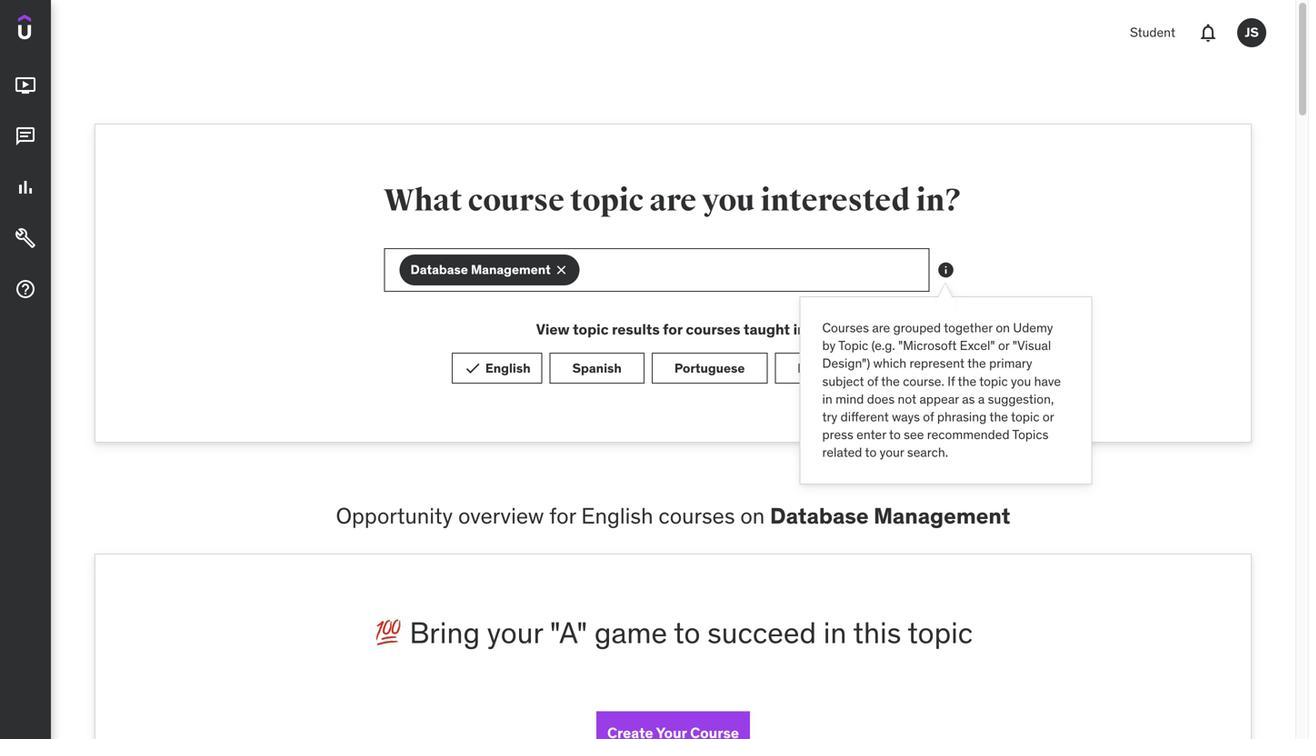 Task type: describe. For each thing, give the bounding box(es) containing it.
on inside courses are grouped together on udemy by topic (e.g. "microsoft excel" or "visual design") which represent the primary subject of the course. if the topic you have in mind does not appear as a suggestion, try different ways of phrasing the topic or press enter to see recommended topics related to your search.
[[996, 320, 1011, 336]]

1 horizontal spatial to
[[866, 444, 877, 461]]

1 vertical spatial in
[[824, 615, 847, 651]]

"microsoft
[[899, 338, 957, 354]]

0 horizontal spatial you
[[703, 182, 755, 220]]

udemy image
[[18, 15, 101, 46]]

phrasing
[[938, 409, 987, 425]]

try
[[823, 409, 838, 425]]

💯
[[374, 615, 403, 651]]

js link
[[1231, 11, 1274, 55]]

french
[[798, 360, 840, 376]]

spanish
[[573, 360, 622, 376]]

in inside courses are grouped together on udemy by topic (e.g. "microsoft excel" or "visual design") which represent the primary subject of the course. if the topic you have in mind does not appear as a suggestion, try different ways of phrasing the topic or press enter to see recommended topics related to your search.
[[823, 391, 833, 407]]

you inside courses are grouped together on udemy by topic (e.g. "microsoft excel" or "visual design") which represent the primary subject of the course. if the topic you have in mind does not appear as a suggestion, try different ways of phrasing the topic or press enter to see recommended topics related to your search.
[[1012, 373, 1032, 390]]

1 horizontal spatial for
[[663, 320, 683, 339]]

not
[[898, 391, 917, 407]]

opportunity overview for english courses on database management
[[336, 503, 1011, 530]]

the down 'which'
[[882, 373, 900, 390]]

what course topic are you interested in?
[[384, 182, 963, 220]]

different
[[841, 409, 889, 425]]

ways
[[892, 409, 920, 425]]

topic right 'this'
[[908, 615, 974, 651]]

management inside button
[[471, 262, 551, 278]]

enter
[[857, 427, 887, 443]]

0 horizontal spatial to
[[674, 615, 701, 651]]

your inside courses are grouped together on udemy by topic (e.g. "microsoft excel" or "visual design") which represent the primary subject of the course. if the topic you have in mind does not appear as a suggestion, try different ways of phrasing the topic or press enter to see recommended topics related to your search.
[[880, 444, 905, 461]]

0 vertical spatial english
[[486, 360, 531, 376]]

by
[[823, 338, 836, 354]]

courses for english
[[659, 503, 735, 530]]

excel"
[[960, 338, 996, 354]]

e.g. Photography, Travel Photography, JavaScript text field
[[384, 248, 930, 292]]

0 horizontal spatial of
[[868, 373, 879, 390]]

the down excel"
[[968, 355, 987, 372]]

bring
[[410, 615, 480, 651]]

succeed
[[708, 615, 817, 651]]

appear
[[920, 391, 960, 407]]

overview
[[458, 503, 544, 530]]

1 medium image from the top
[[15, 126, 36, 148]]

are inside courses are grouped together on udemy by topic (e.g. "microsoft excel" or "visual design") which represent the primary subject of the course. if the topic you have in mind does not appear as a suggestion, try different ways of phrasing the topic or press enter to see recommended topics related to your search.
[[873, 320, 891, 336]]

get info image
[[870, 359, 888, 378]]

1 vertical spatial english
[[582, 503, 654, 530]]

together
[[944, 320, 993, 336]]

press
[[823, 427, 854, 443]]

1 horizontal spatial or
[[1043, 409, 1055, 425]]

represent
[[910, 355, 965, 372]]

taught
[[744, 320, 790, 339]]

(e.g.
[[872, 338, 896, 354]]

0 horizontal spatial or
[[999, 338, 1010, 354]]

topic right the view
[[573, 320, 609, 339]]

view topic results for courses taught in:
[[536, 320, 811, 339]]

have
[[1035, 373, 1062, 390]]

view
[[536, 320, 570, 339]]

topics
[[1013, 427, 1049, 443]]

courses
[[823, 320, 870, 336]]

topic down suggestion, in the right of the page
[[1012, 409, 1040, 425]]

in?
[[917, 182, 963, 220]]

3 medium image from the top
[[15, 279, 36, 300]]

the down suggestion, in the right of the page
[[990, 409, 1009, 425]]

notifications image
[[1198, 22, 1220, 44]]

subject
[[823, 373, 865, 390]]

1 vertical spatial for
[[550, 503, 576, 530]]

the right 'if' in the bottom of the page
[[958, 373, 977, 390]]

grouped
[[894, 320, 942, 336]]

this
[[854, 615, 902, 651]]



Task type: locate. For each thing, give the bounding box(es) containing it.
course.
[[903, 373, 945, 390]]

0 vertical spatial of
[[868, 373, 879, 390]]

1 vertical spatial to
[[866, 444, 877, 461]]

0 vertical spatial for
[[663, 320, 683, 339]]

english
[[486, 360, 531, 376], [582, 503, 654, 530]]

1 vertical spatial are
[[873, 320, 891, 336]]

2 horizontal spatial to
[[890, 427, 901, 443]]

of
[[868, 373, 879, 390], [924, 409, 935, 425]]

or
[[999, 338, 1010, 354], [1043, 409, 1055, 425]]

what
[[384, 182, 462, 220]]

which
[[874, 355, 907, 372]]

suggestion,
[[988, 391, 1055, 407]]

get info image
[[937, 261, 956, 279]]

course
[[468, 182, 565, 220]]

of down appear
[[924, 409, 935, 425]]

to down enter
[[866, 444, 877, 461]]

topic
[[571, 182, 644, 220], [573, 320, 609, 339], [980, 373, 1008, 390], [1012, 409, 1040, 425], [908, 615, 974, 651]]

"a"
[[550, 615, 588, 651]]

medium image
[[15, 75, 36, 97], [15, 228, 36, 249]]

for right overview
[[550, 503, 576, 530]]

0 horizontal spatial on
[[741, 503, 765, 530]]

database management
[[411, 262, 551, 278]]

0 horizontal spatial database
[[411, 262, 468, 278]]

in
[[823, 391, 833, 407], [824, 615, 847, 651]]

1 horizontal spatial of
[[924, 409, 935, 425]]

to left see
[[890, 427, 901, 443]]

management left the 'deselect' "image"
[[471, 262, 551, 278]]

you
[[703, 182, 755, 220], [1012, 373, 1032, 390]]

0 vertical spatial or
[[999, 338, 1010, 354]]

database
[[411, 262, 468, 278], [771, 503, 869, 530]]

courses are grouped together on udemy by topic (e.g. "microsoft excel" or "visual design") which represent the primary subject of the course. if the topic you have in mind does not appear as a suggestion, try different ways of phrasing the topic or press enter to see recommended topics related to your search.
[[823, 320, 1062, 461]]

1 horizontal spatial you
[[1012, 373, 1032, 390]]

in:
[[794, 320, 811, 339]]

0 vertical spatial medium image
[[15, 126, 36, 148]]

for right the results
[[663, 320, 683, 339]]

0 horizontal spatial management
[[471, 262, 551, 278]]

0 vertical spatial management
[[471, 262, 551, 278]]

interested
[[761, 182, 911, 220]]

courses
[[686, 320, 741, 339], [659, 503, 735, 530]]

1 horizontal spatial your
[[880, 444, 905, 461]]

design")
[[823, 355, 871, 372]]

management
[[471, 262, 551, 278], [874, 503, 1011, 530]]

management down 'search.'
[[874, 503, 1011, 530]]

game
[[595, 615, 668, 651]]

or up primary
[[999, 338, 1010, 354]]

2 medium image from the top
[[15, 177, 36, 198]]

0 vertical spatial medium image
[[15, 75, 36, 97]]

on
[[996, 320, 1011, 336], [741, 503, 765, 530]]

portuguese
[[675, 360, 745, 376]]

2 vertical spatial to
[[674, 615, 701, 651]]

results
[[612, 320, 660, 339]]

1 vertical spatial of
[[924, 409, 935, 425]]

0 vertical spatial your
[[880, 444, 905, 461]]

primary
[[990, 355, 1033, 372]]

the
[[968, 355, 987, 372], [882, 373, 900, 390], [958, 373, 977, 390], [990, 409, 1009, 425]]

in up try at the right bottom of the page
[[823, 391, 833, 407]]

database down related
[[771, 503, 869, 530]]

topic up the "e.g. photography, travel photography, javascript" text field
[[571, 182, 644, 220]]

1 vertical spatial management
[[874, 503, 1011, 530]]

js
[[1246, 24, 1260, 41]]

topic up a
[[980, 373, 1008, 390]]

to
[[890, 427, 901, 443], [866, 444, 877, 461], [674, 615, 701, 651]]

1 vertical spatial medium image
[[15, 177, 36, 198]]

opportunity
[[336, 503, 453, 530]]

0 vertical spatial you
[[703, 182, 755, 220]]

are up (e.g.
[[873, 320, 891, 336]]

1 vertical spatial you
[[1012, 373, 1032, 390]]

1 horizontal spatial on
[[996, 320, 1011, 336]]

see
[[904, 427, 925, 443]]

1 vertical spatial courses
[[659, 503, 735, 530]]

0 vertical spatial to
[[890, 427, 901, 443]]

are up the "e.g. photography, travel photography, javascript" text field
[[650, 182, 697, 220]]

does
[[868, 391, 895, 407]]

0 vertical spatial in
[[823, 391, 833, 407]]

of up "does" in the right bottom of the page
[[868, 373, 879, 390]]

for
[[663, 320, 683, 339], [550, 503, 576, 530]]

1 horizontal spatial english
[[582, 503, 654, 530]]

related
[[823, 444, 863, 461]]

1 vertical spatial your
[[487, 615, 543, 651]]

1 vertical spatial medium image
[[15, 228, 36, 249]]

to right game at the bottom of page
[[674, 615, 701, 651]]

your down enter
[[880, 444, 905, 461]]

0 horizontal spatial english
[[486, 360, 531, 376]]

"visual
[[1013, 338, 1052, 354]]

2 vertical spatial medium image
[[15, 279, 36, 300]]

0 vertical spatial are
[[650, 182, 697, 220]]

database inside button
[[411, 262, 468, 278]]

small image
[[464, 359, 482, 378]]

your left "a"
[[487, 615, 543, 651]]

student
[[1131, 24, 1176, 41]]

1 vertical spatial on
[[741, 503, 765, 530]]

0 horizontal spatial for
[[550, 503, 576, 530]]

1 vertical spatial database
[[771, 503, 869, 530]]

1 horizontal spatial database
[[771, 503, 869, 530]]

💯 bring your "a" game to succeed in this topic
[[374, 615, 974, 651]]

medium image
[[15, 126, 36, 148], [15, 177, 36, 198], [15, 279, 36, 300]]

in left 'this'
[[824, 615, 847, 651]]

search.
[[908, 444, 949, 461]]

1 horizontal spatial management
[[874, 503, 1011, 530]]

udemy
[[1014, 320, 1054, 336]]

your
[[880, 444, 905, 461], [487, 615, 543, 651]]

courses for for
[[686, 320, 741, 339]]

0 horizontal spatial your
[[487, 615, 543, 651]]

topic
[[839, 338, 869, 354]]

mind
[[836, 391, 864, 407]]

are
[[650, 182, 697, 220], [873, 320, 891, 336]]

0 vertical spatial on
[[996, 320, 1011, 336]]

0 vertical spatial courses
[[686, 320, 741, 339]]

0 vertical spatial database
[[411, 262, 468, 278]]

database down 'what'
[[411, 262, 468, 278]]

1 medium image from the top
[[15, 75, 36, 97]]

if
[[948, 373, 956, 390]]

or up topics
[[1043, 409, 1055, 425]]

1 vertical spatial or
[[1043, 409, 1055, 425]]

student link
[[1120, 11, 1187, 55]]

2 medium image from the top
[[15, 228, 36, 249]]

1 horizontal spatial are
[[873, 320, 891, 336]]

database management button
[[400, 255, 580, 286]]

a
[[979, 391, 985, 407]]

0 horizontal spatial are
[[650, 182, 697, 220]]

recommended
[[928, 427, 1010, 443]]

deselect image
[[555, 263, 569, 277]]

as
[[963, 391, 976, 407]]



Task type: vqa. For each thing, say whether or not it's contained in the screenshot.
Student link
yes



